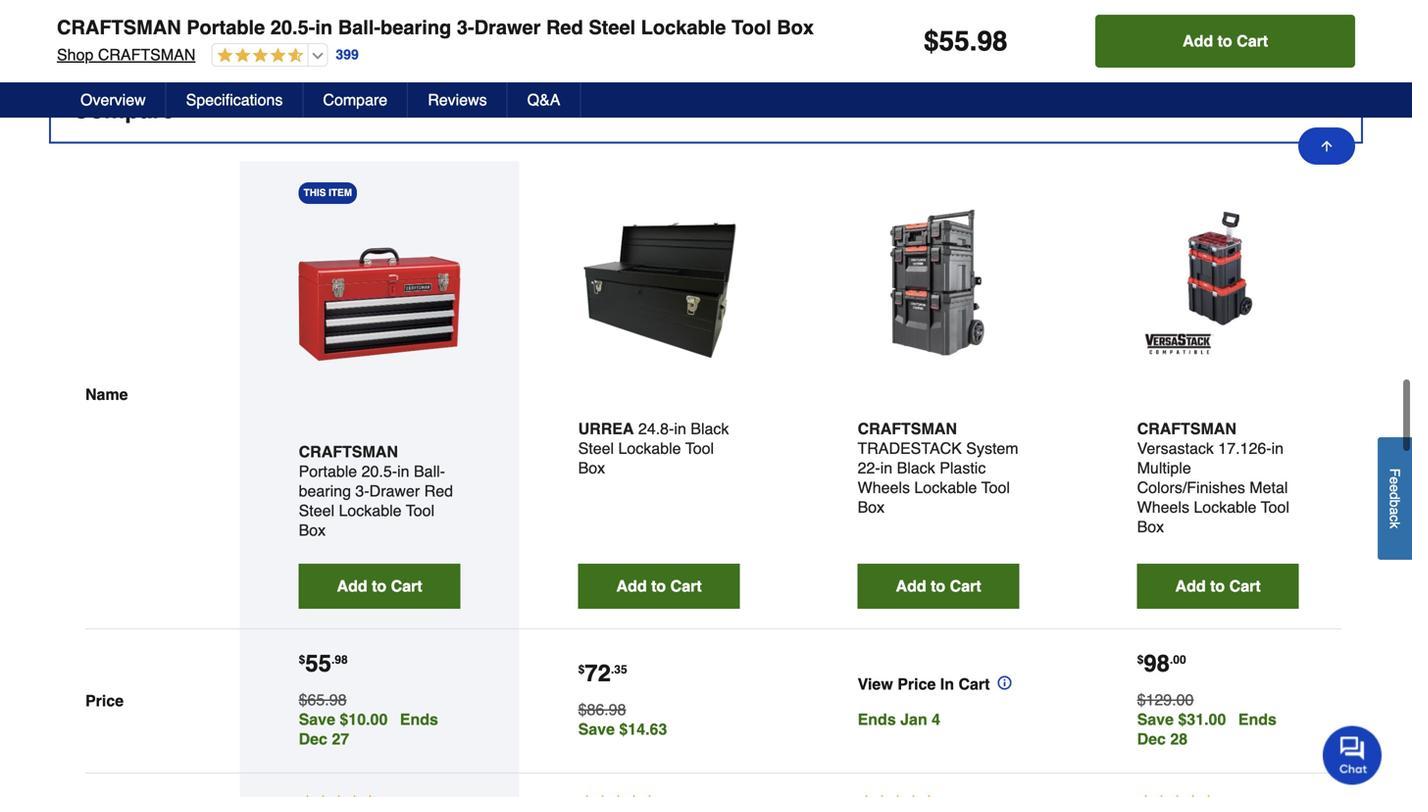 Task type: locate. For each thing, give the bounding box(es) containing it.
add to cart for tradestack system 22-in black plastic wheels lockable tool box
[[896, 577, 982, 595]]

add to cart for 24.8-in black steel lockable tool box
[[617, 577, 702, 595]]

in
[[941, 676, 955, 694]]

ends right $10.00
[[400, 711, 438, 729]]

2 horizontal spatial 98
[[1144, 650, 1170, 677]]

chat invite button image
[[1323, 725, 1383, 785]]

reviews button
[[408, 82, 508, 118]]

1 horizontal spatial red
[[546, 16, 583, 39]]

0 horizontal spatial 55
[[305, 650, 332, 677]]

0 vertical spatial drawer
[[474, 16, 541, 39]]

in inside craftsman tradestack system 22-in black plastic wheels lockable tool box
[[881, 459, 893, 477]]

steel
[[589, 16, 636, 39], [578, 439, 614, 458], [299, 502, 335, 520]]

0 vertical spatial ball-
[[338, 16, 381, 39]]

tradestack
[[858, 439, 962, 458]]

ends down view
[[858, 711, 896, 729]]

1 horizontal spatial black
[[897, 459, 936, 477]]

1 horizontal spatial save
[[578, 720, 615, 739]]

2 ends from the left
[[1239, 711, 1277, 729]]

q&a
[[527, 91, 561, 109]]

1 vertical spatial bearing
[[299, 482, 351, 500]]

1 dec from the left
[[299, 730, 328, 748]]

box inside craftsman portable 20.5-in ball- bearing 3-drawer red steel lockable tool box
[[299, 521, 326, 539]]

$31.00
[[1179, 711, 1227, 729]]

craftsman portable 20.5-in ball-bearing 3-drawer red steel lockable tool box
[[57, 16, 814, 39]]

add for 24.8-in black steel lockable tool box
[[617, 577, 647, 595]]

wheels for colors/finishes
[[1138, 498, 1190, 516]]

0 vertical spatial red
[[546, 16, 583, 39]]

0 horizontal spatial price
[[85, 692, 124, 710]]

craftsman for craftsman versastack 17.126-in multiple colors/finishes metal wheels lockable tool box
[[1138, 420, 1237, 438]]

price
[[898, 676, 936, 694], [85, 692, 124, 710]]

1 horizontal spatial portable
[[299, 462, 357, 481]]

3-
[[457, 16, 474, 39], [356, 482, 369, 500]]

colors/finishes
[[1138, 479, 1246, 497]]

ends inside ends dec 28
[[1239, 711, 1277, 729]]

box
[[777, 16, 814, 39], [578, 459, 605, 477], [858, 498, 885, 516], [1138, 518, 1165, 536], [299, 521, 326, 539]]

name
[[85, 386, 128, 404]]

1 vertical spatial drawer
[[369, 482, 420, 500]]

1 vertical spatial black
[[897, 459, 936, 477]]

black inside craftsman tradestack system 22-in black plastic wheels lockable tool box
[[897, 459, 936, 477]]

0 horizontal spatial black
[[691, 420, 729, 438]]

dec inside ends dec 27
[[299, 730, 328, 748]]

1 horizontal spatial bearing
[[381, 16, 452, 39]]

1 vertical spatial 20.5-
[[362, 462, 397, 481]]

4
[[932, 711, 941, 729]]

view
[[858, 676, 893, 694]]

3- for craftsman portable 20.5-in ball-bearing 3-drawer red steel lockable tool box
[[457, 16, 474, 39]]

2 horizontal spatial ends
[[1239, 711, 1277, 729]]

399
[[336, 47, 359, 62]]

2 horizontal spatial save
[[1138, 711, 1174, 729]]

box inside craftsman tradestack system 22-in black plastic wheels lockable tool box
[[858, 498, 885, 516]]

. for $86.98
[[611, 663, 614, 677]]

wheels
[[858, 479, 910, 497], [1138, 498, 1190, 516]]

drawer for craftsman portable 20.5-in ball-bearing 3-drawer red steel lockable tool box
[[474, 16, 541, 39]]

e up "d"
[[1388, 477, 1403, 485]]

1 vertical spatial portable
[[299, 462, 357, 481]]

e up b
[[1388, 485, 1403, 492]]

0 horizontal spatial save
[[299, 711, 335, 729]]

add to cart
[[1183, 32, 1269, 50], [337, 577, 422, 595], [617, 577, 702, 595], [896, 577, 982, 595], [1176, 577, 1261, 595]]

0 horizontal spatial wheels
[[858, 479, 910, 497]]

dec for 55
[[299, 730, 328, 748]]

craftsman tradestack system 22-in black plastic wheels lockable tool box image
[[858, 200, 1020, 362]]

ends for 55
[[400, 711, 438, 729]]

ball-
[[338, 16, 381, 39], [414, 462, 445, 481]]

craftsman for craftsman portable 20.5-in ball-bearing 3-drawer red steel lockable tool box
[[57, 16, 181, 39]]

cart
[[1237, 32, 1269, 50], [391, 577, 422, 595], [671, 577, 702, 595], [950, 577, 982, 595], [1230, 577, 1261, 595], [959, 676, 990, 694]]

multiple
[[1138, 459, 1192, 477]]

bearing for craftsman portable 20.5-in ball- bearing 3-drawer red steel lockable tool box
[[299, 482, 351, 500]]

to
[[1218, 32, 1233, 50], [372, 577, 387, 595], [651, 577, 666, 595], [931, 577, 946, 595], [1211, 577, 1225, 595]]

black inside 24.8-in black steel lockable tool box
[[691, 420, 729, 438]]

$ inside $ 72 . 35
[[578, 663, 585, 677]]

drawer
[[474, 16, 541, 39], [369, 482, 420, 500]]

compare
[[323, 91, 388, 109], [73, 97, 175, 123]]

0 horizontal spatial portable
[[187, 16, 265, 39]]

craftsman inside craftsman tradestack system 22-in black plastic wheels lockable tool box
[[858, 420, 957, 438]]

urrea 24.8-in black steel lockable tool box image
[[578, 200, 740, 362]]

wheels inside craftsman tradestack system 22-in black plastic wheels lockable tool box
[[858, 479, 910, 497]]

. for $129.00
[[1170, 653, 1174, 667]]

black right '24.8-'
[[691, 420, 729, 438]]

lockable
[[641, 16, 726, 39], [619, 439, 681, 458], [915, 479, 978, 497], [1194, 498, 1257, 516], [339, 502, 402, 520]]

portable
[[187, 16, 265, 39], [299, 462, 357, 481]]

bearing inside craftsman portable 20.5-in ball- bearing 3-drawer red steel lockable tool box
[[299, 482, 351, 500]]

ends dec 27
[[299, 711, 438, 748]]

save down "$65.98"
[[299, 711, 335, 729]]

ends
[[400, 711, 438, 729], [1239, 711, 1277, 729], [858, 711, 896, 729]]

0 horizontal spatial dec
[[299, 730, 328, 748]]

in inside craftsman portable 20.5-in ball- bearing 3-drawer red steel lockable tool box
[[397, 462, 410, 481]]

4.6 stars image
[[212, 47, 303, 65]]

1 vertical spatial red
[[424, 482, 453, 500]]

0 vertical spatial 55
[[939, 26, 970, 57]]

17.126-
[[1219, 439, 1272, 458]]

0 vertical spatial portable
[[187, 16, 265, 39]]

ends right $31.00
[[1239, 711, 1277, 729]]

craftsman tradestack system 22-in black plastic wheels lockable tool box
[[858, 420, 1019, 516]]

1 horizontal spatial dec
[[1138, 730, 1166, 748]]

55
[[939, 26, 970, 57], [305, 650, 332, 677]]

$ inside '$ 55 . 98'
[[299, 653, 305, 667]]

dec inside ends dec 28
[[1138, 730, 1166, 748]]

1 horizontal spatial drawer
[[474, 16, 541, 39]]

2 vertical spatial steel
[[299, 502, 335, 520]]

0 horizontal spatial 20.5-
[[271, 16, 315, 39]]

specifications
[[186, 91, 283, 109]]

ball- inside craftsman portable 20.5-in ball- bearing 3-drawer red steel lockable tool box
[[414, 462, 445, 481]]

0 horizontal spatial ball-
[[338, 16, 381, 39]]

1 horizontal spatial price
[[898, 676, 936, 694]]

craftsman inside craftsman portable 20.5-in ball- bearing 3-drawer red steel lockable tool box
[[299, 443, 398, 461]]

0 horizontal spatial bearing
[[299, 482, 351, 500]]

1 horizontal spatial $ 55 . 98
[[924, 26, 1008, 57]]

1 vertical spatial ball-
[[414, 462, 445, 481]]

b
[[1388, 500, 1403, 507]]

1 horizontal spatial ends
[[858, 711, 896, 729]]

steel inside 24.8-in black steel lockable tool box
[[578, 439, 614, 458]]

black down tradestack
[[897, 459, 936, 477]]

add to cart button
[[1096, 15, 1356, 68], [299, 564, 461, 609], [578, 564, 740, 609], [858, 564, 1020, 609], [1138, 564, 1299, 609]]

view price in cart
[[858, 676, 990, 694]]

$86.98
[[578, 701, 626, 719]]

in
[[315, 16, 333, 39], [674, 420, 687, 438], [1272, 439, 1284, 458], [881, 459, 893, 477], [397, 462, 410, 481]]

bearing
[[381, 16, 452, 39], [299, 482, 351, 500]]

wheels down 22-
[[858, 479, 910, 497]]

$ 72 . 35
[[578, 660, 628, 687]]

compare down the 399
[[323, 91, 388, 109]]

. inside $ 72 . 35
[[611, 663, 614, 677]]

craftsman versastack 17.126-in multiple colors/finishes metal wheels lockable tool box image
[[1138, 200, 1299, 362]]

$ inside $ 98 . 00
[[1138, 653, 1144, 667]]

d
[[1388, 492, 1403, 500]]

e
[[1388, 477, 1403, 485], [1388, 485, 1403, 492]]

q&a button
[[508, 82, 581, 118]]

craftsman inside craftsman versastack 17.126-in multiple colors/finishes metal wheels lockable tool box
[[1138, 420, 1237, 438]]

.
[[970, 26, 978, 57], [332, 653, 335, 667], [1170, 653, 1174, 667], [611, 663, 614, 677]]

system
[[967, 439, 1019, 458]]

portable for craftsman portable 20.5-in ball- bearing 3-drawer red steel lockable tool box
[[299, 462, 357, 481]]

craftsman portable 20.5-in ball-bearing 3-drawer red steel lockable tool box image
[[299, 224, 461, 385]]

28
[[1171, 730, 1188, 748]]

22-
[[858, 459, 881, 477]]

0 horizontal spatial red
[[424, 482, 453, 500]]

1 vertical spatial 55
[[305, 650, 332, 677]]

. inside $ 98 . 00
[[1170, 653, 1174, 667]]

in inside craftsman versastack 17.126-in multiple colors/finishes metal wheels lockable tool box
[[1272, 439, 1284, 458]]

black
[[691, 420, 729, 438], [897, 459, 936, 477]]

info image
[[990, 669, 1012, 690]]

dec left 28 on the right of page
[[1138, 730, 1166, 748]]

0 vertical spatial bearing
[[381, 16, 452, 39]]

wheels down colors/finishes
[[1138, 498, 1190, 516]]

compare button
[[51, 80, 1362, 142], [304, 82, 408, 118]]

0 vertical spatial wheels
[[858, 479, 910, 497]]

0 horizontal spatial $ 55 . 98
[[299, 650, 348, 677]]

add
[[1183, 32, 1214, 50], [337, 577, 368, 595], [617, 577, 647, 595], [896, 577, 927, 595], [1176, 577, 1206, 595]]

dec
[[299, 730, 328, 748], [1138, 730, 1166, 748]]

save down $86.98
[[578, 720, 615, 739]]

3 ends from the left
[[858, 711, 896, 729]]

1 vertical spatial $ 55 . 98
[[299, 650, 348, 677]]

craftsman for craftsman portable 20.5-in ball- bearing 3-drawer red steel lockable tool box
[[299, 443, 398, 461]]

red
[[546, 16, 583, 39], [424, 482, 453, 500]]

3- inside craftsman portable 20.5-in ball- bearing 3-drawer red steel lockable tool box
[[356, 482, 369, 500]]

save $10.00
[[299, 711, 388, 729]]

save down $129.00
[[1138, 711, 1174, 729]]

$
[[924, 26, 939, 57], [299, 653, 305, 667], [1138, 653, 1144, 667], [578, 663, 585, 677]]

24.8-in black steel lockable tool box
[[578, 420, 729, 477]]

0 vertical spatial 3-
[[457, 16, 474, 39]]

1 horizontal spatial ball-
[[414, 462, 445, 481]]

steel for craftsman portable 20.5-in ball- bearing 3-drawer red steel lockable tool box
[[299, 502, 335, 520]]

0 horizontal spatial drawer
[[369, 482, 420, 500]]

98
[[978, 26, 1008, 57], [1144, 650, 1170, 677], [335, 653, 348, 667]]

drawer inside craftsman portable 20.5-in ball- bearing 3-drawer red steel lockable tool box
[[369, 482, 420, 500]]

0 vertical spatial black
[[691, 420, 729, 438]]

0 horizontal spatial 3-
[[356, 482, 369, 500]]

tool
[[732, 16, 772, 39], [686, 439, 714, 458], [982, 479, 1010, 497], [1261, 498, 1290, 516], [406, 502, 435, 520]]

1 vertical spatial 3-
[[356, 482, 369, 500]]

0 horizontal spatial ends
[[400, 711, 438, 729]]

tool inside craftsman portable 20.5-in ball- bearing 3-drawer red steel lockable tool box
[[406, 502, 435, 520]]

1 horizontal spatial wheels
[[1138, 498, 1190, 516]]

1 ends from the left
[[400, 711, 438, 729]]

compare down the shop craftsman in the left top of the page
[[73, 97, 175, 123]]

72
[[585, 660, 611, 687]]

$ for $65.98
[[299, 653, 305, 667]]

1 vertical spatial wheels
[[1138, 498, 1190, 516]]

2 dec from the left
[[1138, 730, 1166, 748]]

box inside 24.8-in black steel lockable tool box
[[578, 459, 605, 477]]

ends inside ends dec 27
[[400, 711, 438, 729]]

20.5-
[[271, 16, 315, 39], [362, 462, 397, 481]]

$ for $129.00
[[1138, 653, 1144, 667]]

1 e from the top
[[1388, 477, 1403, 485]]

save
[[299, 711, 335, 729], [1138, 711, 1174, 729], [578, 720, 615, 739]]

1 horizontal spatial 3-
[[457, 16, 474, 39]]

$ 55 . 98
[[924, 26, 1008, 57], [299, 650, 348, 677]]

dec left 27
[[299, 730, 328, 748]]

wheels inside craftsman versastack 17.126-in multiple colors/finishes metal wheels lockable tool box
[[1138, 498, 1190, 516]]

k
[[1388, 522, 1403, 529]]

craftsman
[[57, 16, 181, 39], [98, 46, 196, 64], [858, 420, 957, 438], [1138, 420, 1237, 438], [299, 443, 398, 461]]

0 vertical spatial 20.5-
[[271, 16, 315, 39]]

1 horizontal spatial 20.5-
[[362, 462, 397, 481]]

red for craftsman portable 20.5-in ball- bearing 3-drawer red steel lockable tool box
[[424, 482, 453, 500]]

portable inside craftsman portable 20.5-in ball- bearing 3-drawer red steel lockable tool box
[[299, 462, 357, 481]]

red inside craftsman portable 20.5-in ball- bearing 3-drawer red steel lockable tool box
[[424, 482, 453, 500]]

20.5- for craftsman portable 20.5-in ball- bearing 3-drawer red steel lockable tool box
[[362, 462, 397, 481]]

jan
[[901, 711, 928, 729]]

steel inside craftsman portable 20.5-in ball- bearing 3-drawer red steel lockable tool box
[[299, 502, 335, 520]]

20.5- inside craftsman portable 20.5-in ball- bearing 3-drawer red steel lockable tool box
[[362, 462, 397, 481]]

00
[[1174, 653, 1187, 667]]

f e e d b a c k
[[1388, 469, 1403, 529]]

1 horizontal spatial 55
[[939, 26, 970, 57]]

urrea
[[578, 420, 634, 438]]

0 vertical spatial steel
[[589, 16, 636, 39]]

1 vertical spatial steel
[[578, 439, 614, 458]]



Task type: vqa. For each thing, say whether or not it's contained in the screenshot.
the rightmost Christmas
no



Task type: describe. For each thing, give the bounding box(es) containing it.
this
[[304, 187, 326, 199]]

tool inside craftsman versastack 17.126-in multiple colors/finishes metal wheels lockable tool box
[[1261, 498, 1290, 516]]

$ 98 . 00
[[1138, 650, 1187, 677]]

drawer for craftsman portable 20.5-in ball- bearing 3-drawer red steel lockable tool box
[[369, 482, 420, 500]]

versastack
[[1138, 439, 1214, 458]]

add for versastack 17.126-in multiple colors/finishes metal wheels lockable tool box
[[1176, 577, 1206, 595]]

24.8-
[[639, 420, 674, 438]]

lockable inside craftsman versastack 17.126-in multiple colors/finishes metal wheels lockable tool box
[[1194, 498, 1257, 516]]

ball- for craftsman portable 20.5-in ball- bearing 3-drawer red steel lockable tool box
[[414, 462, 445, 481]]

plastic
[[940, 459, 986, 477]]

in for craftsman portable 20.5-in ball- bearing 3-drawer red steel lockable tool box
[[397, 462, 410, 481]]

shop craftsman
[[57, 46, 196, 64]]

craftsman versastack 17.126-in multiple colors/finishes metal wheels lockable tool box
[[1138, 420, 1290, 536]]

arrow up image
[[1319, 138, 1335, 154]]

add to cart button for 24.8-in black steel lockable tool box
[[578, 564, 740, 609]]

in for craftsman versastack 17.126-in multiple colors/finishes metal wheels lockable tool box
[[1272, 439, 1284, 458]]

overview
[[80, 91, 146, 109]]

tool inside craftsman tradestack system 22-in black plastic wheels lockable tool box
[[982, 479, 1010, 497]]

2 e from the top
[[1388, 485, 1403, 492]]

f
[[1388, 469, 1403, 477]]

35
[[614, 663, 628, 677]]

shop
[[57, 46, 94, 64]]

add for tradestack system 22-in black plastic wheels lockable tool box
[[896, 577, 927, 595]]

c
[[1388, 515, 1403, 522]]

20.5- for craftsman portable 20.5-in ball-bearing 3-drawer red steel lockable tool box
[[271, 16, 315, 39]]

add to cart button for tradestack system 22-in black plastic wheels lockable tool box
[[858, 564, 1020, 609]]

add to cart button for versastack 17.126-in multiple colors/finishes metal wheels lockable tool box
[[1138, 564, 1299, 609]]

ball- for craftsman portable 20.5-in ball-bearing 3-drawer red steel lockable tool box
[[338, 16, 381, 39]]

portable for craftsman portable 20.5-in ball-bearing 3-drawer red steel lockable tool box
[[187, 16, 265, 39]]

in inside 24.8-in black steel lockable tool box
[[674, 420, 687, 438]]

specifications button
[[166, 82, 304, 118]]

craftsman portable 20.5-in ball- bearing 3-drawer red steel lockable tool box
[[299, 443, 453, 539]]

ends for 98
[[1239, 711, 1277, 729]]

1 horizontal spatial 98
[[978, 26, 1008, 57]]

wheels for black
[[858, 479, 910, 497]]

f e e d b a c k button
[[1378, 437, 1413, 560]]

dec for 98
[[1138, 730, 1166, 748]]

save $31.00
[[1138, 711, 1227, 729]]

$10.00
[[340, 711, 388, 729]]

$129.00
[[1138, 691, 1194, 709]]

0 horizontal spatial compare
[[73, 97, 175, 123]]

to for tradestack system 22-in black plastic wheels lockable tool box
[[931, 577, 946, 595]]

to for versastack 17.126-in multiple colors/finishes metal wheels lockable tool box
[[1211, 577, 1225, 595]]

overview button
[[61, 82, 166, 118]]

$ for $86.98
[[578, 663, 585, 677]]

bearing for craftsman portable 20.5-in ball-bearing 3-drawer red steel lockable tool box
[[381, 16, 452, 39]]

craftsman for craftsman tradestack system 22-in black plastic wheels lockable tool box
[[858, 420, 957, 438]]

reviews
[[428, 91, 487, 109]]

red for craftsman portable 20.5-in ball-bearing 3-drawer red steel lockable tool box
[[546, 16, 583, 39]]

27
[[332, 730, 349, 748]]

a
[[1388, 507, 1403, 515]]

save inside $86.98 save $14.63
[[578, 720, 615, 739]]

item
[[329, 187, 352, 199]]

save for 98
[[1138, 711, 1174, 729]]

$86.98 save $14.63
[[578, 701, 667, 739]]

metal
[[1250, 479, 1288, 497]]

$65.98
[[299, 691, 347, 709]]

tool inside 24.8-in black steel lockable tool box
[[686, 439, 714, 458]]

3- for craftsman portable 20.5-in ball- bearing 3-drawer red steel lockable tool box
[[356, 482, 369, 500]]

to for 24.8-in black steel lockable tool box
[[651, 577, 666, 595]]

0 horizontal spatial 98
[[335, 653, 348, 667]]

this item
[[304, 187, 352, 199]]

. for $65.98
[[332, 653, 335, 667]]

in for craftsman portable 20.5-in ball-bearing 3-drawer red steel lockable tool box
[[315, 16, 333, 39]]

add to cart for versastack 17.126-in multiple colors/finishes metal wheels lockable tool box
[[1176, 577, 1261, 595]]

box inside craftsman versastack 17.126-in multiple colors/finishes metal wheels lockable tool box
[[1138, 518, 1165, 536]]

ends dec 28
[[1138, 711, 1277, 748]]

ends jan 4
[[858, 711, 941, 729]]

save for 55
[[299, 711, 335, 729]]

1 horizontal spatial compare
[[323, 91, 388, 109]]

$14.63
[[619, 720, 667, 739]]

chevron up image
[[1320, 100, 1340, 120]]

steel for craftsman portable 20.5-in ball-bearing 3-drawer red steel lockable tool box
[[589, 16, 636, 39]]

0 vertical spatial $ 55 . 98
[[924, 26, 1008, 57]]

lockable inside craftsman portable 20.5-in ball- bearing 3-drawer red steel lockable tool box
[[339, 502, 402, 520]]

lockable inside 24.8-in black steel lockable tool box
[[619, 439, 681, 458]]

lockable inside craftsman tradestack system 22-in black plastic wheels lockable tool box
[[915, 479, 978, 497]]



